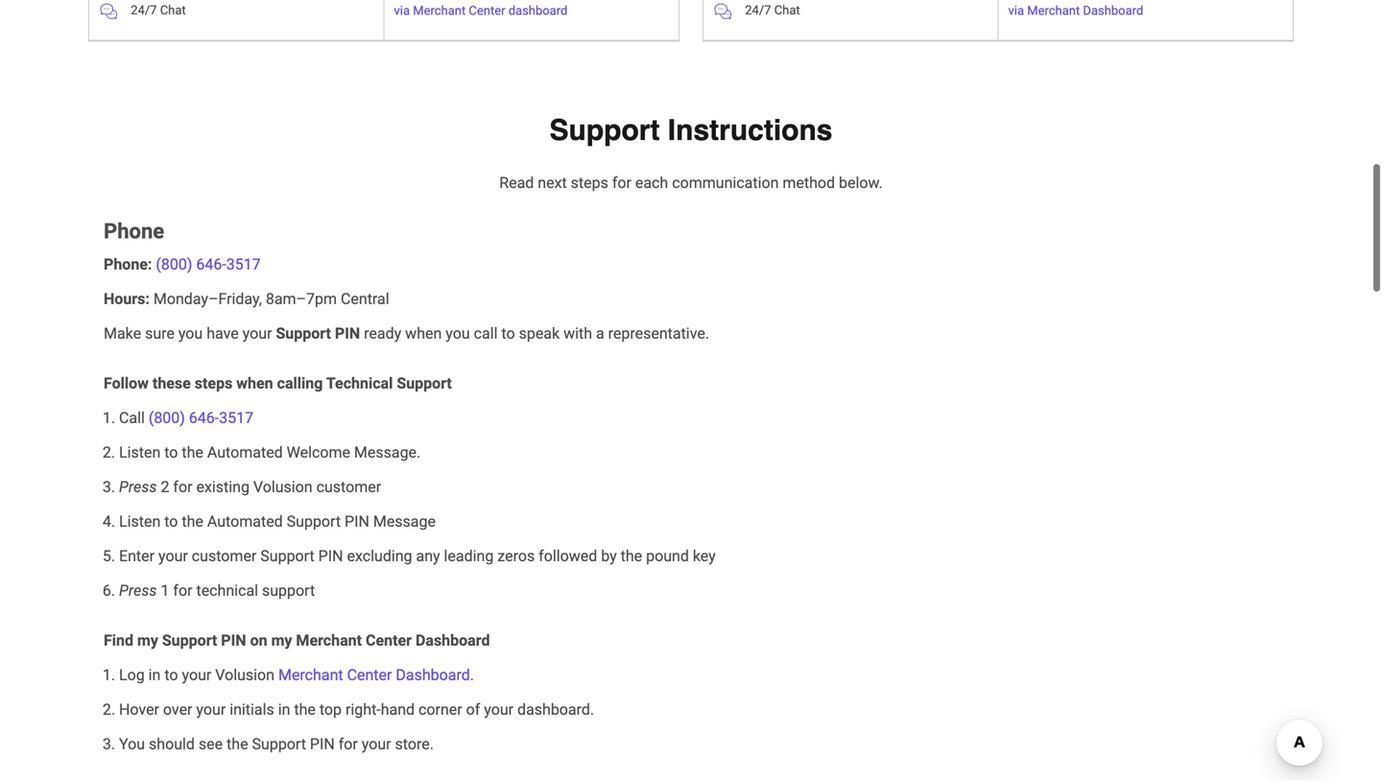 Task type: describe. For each thing, give the bounding box(es) containing it.
communication
[[672, 174, 779, 192]]

representative.
[[608, 324, 710, 343]]

chat for via merchant center dashboard
[[160, 3, 186, 17]]

phone:
[[104, 255, 152, 273]]

speak
[[519, 324, 560, 343]]

to up the 2
[[164, 443, 178, 462]]

0 horizontal spatial in
[[148, 666, 161, 684]]

over
[[163, 701, 192, 719]]

log
[[119, 666, 145, 684]]

support
[[262, 582, 315, 600]]

central
[[341, 290, 389, 308]]

1
[[161, 582, 169, 600]]

2 vertical spatial dashboard
[[396, 666, 470, 684]]

make
[[104, 324, 141, 343]]

to down the 2
[[164, 513, 178, 531]]

the down existing
[[182, 513, 203, 531]]

calling
[[277, 374, 323, 393]]

0 vertical spatial customer
[[316, 478, 381, 496]]

ready
[[364, 324, 401, 343]]

call
[[474, 324, 498, 343]]

support down make sure you have your support pin ready when you call to speak         with a representative.
[[397, 374, 452, 393]]

technical
[[326, 374, 393, 393]]

2 vertical spatial center
[[347, 666, 392, 684]]

hover
[[119, 701, 159, 719]]

monday–friday,
[[153, 290, 262, 308]]

you should see the support pin for your store.
[[119, 735, 434, 754]]

next
[[538, 174, 567, 192]]

press 2 for existing volusion customer
[[119, 478, 381, 496]]

should
[[149, 735, 195, 754]]

support up each
[[550, 114, 660, 147]]

right-
[[346, 701, 381, 719]]

of
[[466, 701, 480, 719]]

your up 'over'
[[182, 666, 212, 684]]

24/7 for via merchant center dashboard
[[131, 3, 157, 17]]

your right of at bottom left
[[484, 701, 514, 719]]

your up '1'
[[158, 547, 188, 565]]

(800) for phone:
[[156, 255, 192, 273]]

chat for via merchant dashboard
[[774, 3, 800, 17]]

support instructions
[[550, 114, 833, 147]]

make sure you have your support pin ready when you call to speak         with a representative.
[[104, 324, 710, 343]]

1 horizontal spatial in
[[278, 701, 290, 719]]

read
[[499, 174, 534, 192]]

for left each
[[612, 174, 632, 192]]

call (800) 646-3517
[[119, 409, 254, 427]]

press for press 1 for technical support
[[119, 582, 157, 600]]

key
[[693, 547, 716, 565]]

via for via merchant dashboard
[[1009, 3, 1024, 18]]

call
[[119, 409, 145, 427]]

listen for listen to the automated support pin message
[[119, 513, 161, 531]]

store.
[[395, 735, 434, 754]]

hours:
[[104, 290, 150, 308]]

2
[[161, 478, 169, 496]]

log in to your volusion merchant center dashboard .
[[119, 666, 474, 684]]

8am–7pm
[[266, 290, 337, 308]]

read next steps for each communication method below.
[[499, 174, 883, 192]]

press 1 for technical support
[[119, 582, 315, 600]]

below.
[[839, 174, 883, 192]]

.
[[470, 666, 474, 684]]

method
[[783, 174, 835, 192]]

automated for welcome
[[207, 443, 283, 462]]

top
[[320, 701, 342, 719]]

to right "call"
[[502, 324, 515, 343]]

your down right-
[[362, 735, 391, 754]]

support down 8am–7pm
[[276, 324, 331, 343]]

by
[[601, 547, 617, 565]]

(800) 646-3517 link for call (800) 646-3517
[[149, 409, 254, 427]]

find my support pin on my merchant center dashboard
[[104, 632, 490, 650]]

via merchant dashboard link
[[1009, 3, 1144, 18]]

enter
[[119, 547, 155, 565]]

pin up excluding
[[345, 513, 370, 531]]

646- for call (800) 646-3517
[[189, 409, 219, 427]]

these
[[153, 374, 191, 393]]

dashboard.
[[518, 701, 594, 719]]

(800) for call
[[149, 409, 185, 427]]

1 vertical spatial center
[[366, 632, 412, 650]]

chat image
[[713, 1, 733, 21]]

0 vertical spatial dashboard
[[1083, 3, 1144, 18]]

pin left ready in the left of the page
[[335, 324, 360, 343]]



Task type: vqa. For each thing, say whether or not it's contained in the screenshot.
"plan" for All plan levels may reach Volusion Support 24/7 chat via their         Merchant Center Dashboard.
no



Task type: locate. For each thing, give the bounding box(es) containing it.
steps
[[571, 174, 609, 192], [195, 374, 233, 393]]

to
[[502, 324, 515, 343], [164, 443, 178, 462], [164, 513, 178, 531], [165, 666, 178, 684]]

your right 'over'
[[196, 701, 226, 719]]

to up 'over'
[[165, 666, 178, 684]]

1 vertical spatial press
[[119, 582, 157, 600]]

1 chat from the left
[[160, 3, 186, 17]]

excluding
[[347, 547, 412, 565]]

2 chat from the left
[[774, 3, 800, 17]]

each
[[635, 174, 668, 192]]

0 horizontal spatial customer
[[192, 547, 257, 565]]

1 vertical spatial customer
[[192, 547, 257, 565]]

steps for when
[[195, 374, 233, 393]]

volusion up listen to the automated support pin message
[[253, 478, 313, 496]]

1 vertical spatial volusion
[[215, 666, 275, 684]]

corner
[[419, 701, 462, 719]]

followed
[[539, 547, 597, 565]]

1 24/7 from the left
[[131, 3, 157, 17]]

enter your customer support pin excluding any leading zeros followed by the pound key
[[119, 547, 716, 565]]

pin left on
[[221, 632, 246, 650]]

steps for for
[[571, 174, 609, 192]]

0 vertical spatial 3517
[[226, 255, 261, 273]]

dashboard
[[509, 3, 568, 18]]

for
[[612, 174, 632, 192], [173, 478, 192, 496], [173, 582, 192, 600], [339, 735, 358, 754]]

listen for listen to the automated welcome message.
[[119, 443, 161, 462]]

steps right the these
[[195, 374, 233, 393]]

(800) 646-3517 link up the monday–friday,
[[152, 255, 261, 273]]

pin left excluding
[[318, 547, 343, 565]]

1 vertical spatial automated
[[207, 513, 283, 531]]

chat image
[[99, 1, 118, 21]]

initials
[[230, 701, 274, 719]]

volusion
[[253, 478, 313, 496], [215, 666, 275, 684]]

3517 up hours: monday–friday, 8am–7pm central
[[226, 255, 261, 273]]

you right sure
[[178, 324, 203, 343]]

2 via from the left
[[1009, 3, 1024, 18]]

hand
[[381, 701, 415, 719]]

1 horizontal spatial steps
[[571, 174, 609, 192]]

the right by
[[621, 547, 642, 565]]

2 you from the left
[[446, 324, 470, 343]]

listen to the automated welcome message.
[[119, 443, 421, 462]]

see
[[199, 735, 223, 754]]

technical
[[196, 582, 258, 600]]

0 horizontal spatial you
[[178, 324, 203, 343]]

leading
[[444, 547, 494, 565]]

24/7 chat right chat icon
[[128, 3, 186, 17]]

1 listen from the top
[[119, 443, 161, 462]]

press for press 2 for existing volusion customer
[[119, 478, 157, 496]]

1 my from the left
[[137, 632, 158, 650]]

0 horizontal spatial my
[[137, 632, 158, 650]]

via merchant center dashboard link
[[394, 3, 568, 18]]

have
[[207, 324, 239, 343]]

customer down welcome
[[316, 478, 381, 496]]

1 vertical spatial in
[[278, 701, 290, 719]]

646- for phone: (800) 646-3517
[[196, 255, 226, 273]]

volusion for your
[[215, 666, 275, 684]]

pin
[[335, 324, 360, 343], [345, 513, 370, 531], [318, 547, 343, 565], [221, 632, 246, 650], [310, 735, 335, 754]]

listen down call
[[119, 443, 161, 462]]

1 vertical spatial 3517
[[219, 409, 254, 427]]

0 vertical spatial automated
[[207, 443, 283, 462]]

0 vertical spatial steps
[[571, 174, 609, 192]]

24/7 right chat image
[[745, 3, 771, 17]]

the right see in the bottom of the page
[[227, 735, 248, 754]]

the
[[182, 443, 203, 462], [182, 513, 203, 531], [621, 547, 642, 565], [294, 701, 316, 719], [227, 735, 248, 754]]

via for via merchant center dashboard
[[394, 3, 410, 18]]

my
[[137, 632, 158, 650], [271, 632, 292, 650]]

volusion up initials
[[215, 666, 275, 684]]

center
[[469, 3, 505, 18], [366, 632, 412, 650], [347, 666, 392, 684]]

1 vertical spatial listen
[[119, 513, 161, 531]]

in right log
[[148, 666, 161, 684]]

the left top
[[294, 701, 316, 719]]

3517 for phone: (800) 646-3517
[[226, 255, 261, 273]]

(800) down the these
[[149, 409, 185, 427]]

1 24/7 chat from the left
[[128, 3, 186, 17]]

0 horizontal spatial via
[[394, 3, 410, 18]]

0 vertical spatial volusion
[[253, 478, 313, 496]]

in right initials
[[278, 701, 290, 719]]

0 vertical spatial in
[[148, 666, 161, 684]]

1 vertical spatial steps
[[195, 374, 233, 393]]

when left calling
[[236, 374, 273, 393]]

you
[[178, 324, 203, 343], [446, 324, 470, 343]]

pin down top
[[310, 735, 335, 754]]

0 horizontal spatial steps
[[195, 374, 233, 393]]

2 listen from the top
[[119, 513, 161, 531]]

press left '1'
[[119, 582, 157, 600]]

1 horizontal spatial 24/7
[[745, 3, 771, 17]]

support up support
[[260, 547, 315, 565]]

646- up the monday–friday,
[[196, 255, 226, 273]]

support down initials
[[252, 735, 306, 754]]

646-
[[196, 255, 226, 273], [189, 409, 219, 427]]

0 horizontal spatial chat
[[160, 3, 186, 17]]

any
[[416, 547, 440, 565]]

zeros
[[498, 547, 535, 565]]

24/7 chat for via merchant dashboard
[[742, 3, 800, 17]]

1 you from the left
[[178, 324, 203, 343]]

my right on
[[271, 632, 292, 650]]

center up merchant center dashboard link
[[366, 632, 412, 650]]

3517
[[226, 255, 261, 273], [219, 409, 254, 427]]

when right ready in the left of the page
[[405, 324, 442, 343]]

listen
[[119, 443, 161, 462], [119, 513, 161, 531]]

chat right chat image
[[774, 3, 800, 17]]

2 press from the top
[[119, 582, 157, 600]]

support down welcome
[[287, 513, 341, 531]]

via merchant center dashboard
[[394, 3, 568, 18]]

phone
[[104, 219, 164, 244]]

2 automated from the top
[[207, 513, 283, 531]]

volusion for existing
[[253, 478, 313, 496]]

1 horizontal spatial customer
[[316, 478, 381, 496]]

1 horizontal spatial via
[[1009, 3, 1024, 18]]

merchant
[[413, 3, 466, 18], [1027, 3, 1080, 18], [296, 632, 362, 650], [278, 666, 343, 684]]

message
[[373, 513, 436, 531]]

existing
[[196, 478, 250, 496]]

automated for support
[[207, 513, 283, 531]]

press
[[119, 478, 157, 496], [119, 582, 157, 600]]

(800) right phone:
[[156, 255, 192, 273]]

with
[[564, 324, 592, 343]]

customer up the technical
[[192, 547, 257, 565]]

3517 for call (800) 646-3517
[[219, 409, 254, 427]]

automated
[[207, 443, 283, 462], [207, 513, 283, 531]]

1 via from the left
[[394, 3, 410, 18]]

1 vertical spatial dashboard
[[416, 632, 490, 650]]

0 vertical spatial (800)
[[156, 255, 192, 273]]

1 horizontal spatial my
[[271, 632, 292, 650]]

you
[[119, 735, 145, 754]]

listen to the automated support pin message
[[119, 513, 436, 531]]

2 24/7 from the left
[[745, 3, 771, 17]]

chat
[[160, 3, 186, 17], [774, 3, 800, 17]]

(800) 646-3517 link
[[152, 255, 261, 273], [149, 409, 254, 427]]

merchant center dashboard link
[[278, 666, 470, 684]]

2 my from the left
[[271, 632, 292, 650]]

24/7 for via merchant dashboard
[[745, 3, 771, 17]]

3517 up listen to the automated welcome message.
[[219, 409, 254, 427]]

hours: monday–friday, 8am–7pm central
[[104, 290, 389, 308]]

sure
[[145, 324, 175, 343]]

automated up the press 2 for existing volusion customer at the bottom left
[[207, 443, 283, 462]]

your
[[243, 324, 272, 343], [158, 547, 188, 565], [182, 666, 212, 684], [196, 701, 226, 719], [484, 701, 514, 719], [362, 735, 391, 754]]

automated down the press 2 for existing volusion customer at the bottom left
[[207, 513, 283, 531]]

on
[[250, 632, 267, 650]]

0 vertical spatial when
[[405, 324, 442, 343]]

24/7 right chat icon
[[131, 3, 157, 17]]

(800) 646-3517 link down the these
[[149, 409, 254, 427]]

the down call (800) 646-3517
[[182, 443, 203, 462]]

0 vertical spatial listen
[[119, 443, 161, 462]]

0 vertical spatial press
[[119, 478, 157, 496]]

in
[[148, 666, 161, 684], [278, 701, 290, 719]]

pound
[[646, 547, 689, 565]]

phone: (800) 646-3517
[[104, 255, 261, 273]]

0 horizontal spatial 24/7 chat
[[128, 3, 186, 17]]

steps right next
[[571, 174, 609, 192]]

1 automated from the top
[[207, 443, 283, 462]]

for right the 2
[[173, 478, 192, 496]]

dashboard
[[1083, 3, 1144, 18], [416, 632, 490, 650], [396, 666, 470, 684]]

24/7 chat right chat image
[[742, 3, 800, 17]]

center left dashboard
[[469, 3, 505, 18]]

support
[[550, 114, 660, 147], [276, 324, 331, 343], [397, 374, 452, 393], [287, 513, 341, 531], [260, 547, 315, 565], [162, 632, 217, 650], [252, 735, 306, 754]]

24/7
[[131, 3, 157, 17], [745, 3, 771, 17]]

hover over your initials in the top right-hand corner of your           dashboard.
[[119, 701, 594, 719]]

24/7 chat for via merchant center dashboard
[[128, 3, 186, 17]]

follow
[[104, 374, 149, 393]]

press left the 2
[[119, 478, 157, 496]]

0 horizontal spatial 24/7
[[131, 3, 157, 17]]

24/7 chat
[[128, 3, 186, 17], [742, 3, 800, 17]]

1 vertical spatial when
[[236, 374, 273, 393]]

a
[[596, 324, 605, 343]]

1 vertical spatial (800)
[[149, 409, 185, 427]]

(800)
[[156, 255, 192, 273], [149, 409, 185, 427]]

1 press from the top
[[119, 478, 157, 496]]

0 horizontal spatial when
[[236, 374, 273, 393]]

listen up enter on the left bottom of the page
[[119, 513, 161, 531]]

find
[[104, 632, 133, 650]]

2 24/7 chat from the left
[[742, 3, 800, 17]]

for down hover over your initials in the top right-hand corner of your           dashboard.
[[339, 735, 358, 754]]

(800) 646-3517 link for phone: (800) 646-3517
[[152, 255, 261, 273]]

1 vertical spatial 646-
[[189, 409, 219, 427]]

646- down the these
[[189, 409, 219, 427]]

instructions
[[668, 114, 833, 147]]

1 vertical spatial (800) 646-3517 link
[[149, 409, 254, 427]]

your right have
[[243, 324, 272, 343]]

center up right-
[[347, 666, 392, 684]]

customer
[[316, 478, 381, 496], [192, 547, 257, 565]]

1 horizontal spatial chat
[[774, 3, 800, 17]]

0 vertical spatial (800) 646-3517 link
[[152, 255, 261, 273]]

support down '1'
[[162, 632, 217, 650]]

you left "call"
[[446, 324, 470, 343]]

0 vertical spatial center
[[469, 3, 505, 18]]

0 vertical spatial 646-
[[196, 255, 226, 273]]

follow these steps when calling technical support
[[104, 374, 452, 393]]

chat right chat icon
[[160, 3, 186, 17]]

welcome
[[287, 443, 350, 462]]

my right find
[[137, 632, 158, 650]]

1 horizontal spatial when
[[405, 324, 442, 343]]

for right '1'
[[173, 582, 192, 600]]

1 horizontal spatial 24/7 chat
[[742, 3, 800, 17]]

via merchant dashboard
[[1009, 3, 1144, 18]]

1 horizontal spatial you
[[446, 324, 470, 343]]

message.
[[354, 443, 421, 462]]



